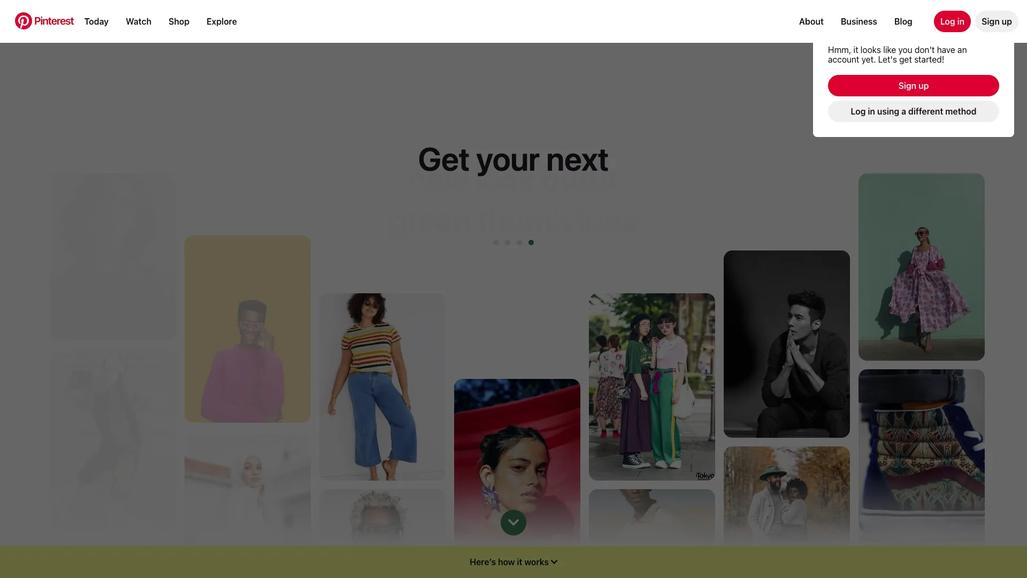 Task type: describe. For each thing, give the bounding box(es) containing it.
blog
[[895, 17, 913, 26]]

different
[[909, 107, 944, 116]]

0 vertical spatial sign up button
[[976, 11, 1019, 32]]

up for the sign up button to the bottom
[[919, 81, 930, 90]]

pinterest inside button
[[34, 14, 74, 27]]

scroll down image
[[509, 518, 519, 529]]

it inside continue to pinterest hmm, it looks like you don't have an account yet. let's get started!
[[854, 45, 859, 55]]

sign up for the sign up button to the bottom
[[899, 81, 930, 90]]

to
[[878, 28, 888, 41]]

account
[[829, 55, 860, 64]]

like
[[884, 45, 897, 55]]

in for log in using a different method
[[869, 107, 876, 116]]

today link
[[80, 12, 113, 31]]

continue
[[829, 28, 875, 41]]

business link
[[841, 17, 878, 26]]

explore link
[[202, 12, 241, 31]]

today
[[84, 17, 109, 26]]

blog link
[[895, 17, 913, 26]]

get your next
[[419, 140, 609, 178]]

log in using a different method
[[851, 107, 977, 116]]

about link
[[800, 17, 824, 26]]

1 gardening image from the top
[[50, 188, 176, 375]]

pinterest link
[[9, 12, 80, 29]]

pinterest image
[[15, 12, 32, 29]]

get
[[419, 140, 470, 178]]

using
[[878, 107, 900, 116]]

an
[[958, 45, 968, 55]]

let's
[[879, 55, 898, 64]]

pinterest button
[[9, 12, 80, 31]]

log in button
[[935, 11, 972, 32]]

here's
[[470, 557, 496, 567]]

log for log in using a different method
[[851, 107, 866, 116]]

log in using a different method button
[[829, 101, 1000, 122]]

here's how it works
[[470, 557, 549, 567]]

watch link
[[122, 12, 156, 31]]

pinterest inside continue to pinterest hmm, it looks like you don't have an account yet. let's get started!
[[891, 28, 937, 41]]

business
[[841, 17, 878, 26]]

arrow down icon image
[[551, 559, 558, 565]]

sign for the sign up button to the bottom
[[899, 81, 917, 90]]



Task type: locate. For each thing, give the bounding box(es) containing it.
gardening image
[[50, 188, 176, 375], [50, 388, 176, 575]]

1 horizontal spatial up
[[1003, 17, 1013, 26]]

explore
[[207, 17, 237, 26]]

here's how it works button
[[0, 557, 1028, 567]]

sign up a
[[899, 81, 917, 90]]

sign up for topmost the sign up button
[[982, 17, 1013, 26]]

0 vertical spatial up
[[1003, 17, 1013, 26]]

1 horizontal spatial sign
[[982, 17, 1000, 26]]

1 vertical spatial gardening image
[[50, 388, 176, 575]]

log for log in
[[941, 17, 956, 26]]

pinterest
[[34, 14, 74, 27], [891, 28, 937, 41]]

continue to pinterest hmm, it looks like you don't have an account yet. let's get started!
[[829, 28, 968, 64]]

1 vertical spatial in
[[869, 107, 876, 116]]

log inside button
[[851, 107, 866, 116]]

up for topmost the sign up button
[[1003, 17, 1013, 26]]

0 horizontal spatial log
[[851, 107, 866, 116]]

sign up button right log in button
[[976, 11, 1019, 32]]

shop
[[169, 17, 190, 26]]

your
[[477, 140, 540, 178]]

sign
[[982, 17, 1000, 26], [899, 81, 917, 90]]

0 horizontal spatial it
[[517, 557, 523, 567]]

0 horizontal spatial sign
[[899, 81, 917, 90]]

yet.
[[862, 55, 877, 64]]

you
[[899, 45, 913, 55]]

0 horizontal spatial in
[[869, 107, 876, 116]]

1 vertical spatial sign up button
[[829, 75, 1000, 96]]

a
[[902, 107, 907, 116]]

about
[[800, 17, 824, 26]]

0 vertical spatial sign
[[982, 17, 1000, 26]]

0 vertical spatial it
[[854, 45, 859, 55]]

sign up
[[982, 17, 1013, 26], [899, 81, 930, 90]]

sign up up log in using a different method
[[899, 81, 930, 90]]

0 vertical spatial gardening image
[[50, 188, 176, 375]]

it
[[854, 45, 859, 55], [517, 557, 523, 567]]

works
[[525, 557, 549, 567]]

it left looks
[[854, 45, 859, 55]]

sign up right log in button
[[982, 17, 1013, 26]]

0 vertical spatial sign up
[[982, 17, 1013, 26]]

0 vertical spatial pinterest
[[34, 14, 74, 27]]

get
[[900, 55, 913, 64]]

in left using
[[869, 107, 876, 116]]

how
[[498, 557, 515, 567]]

started!
[[915, 55, 945, 64]]

log up have
[[941, 17, 956, 26]]

don't
[[915, 45, 936, 55]]

sign up button
[[976, 11, 1019, 32], [829, 75, 1000, 96]]

pinterest down blog
[[891, 28, 937, 41]]

1 horizontal spatial pinterest
[[891, 28, 937, 41]]

sign up button up log in using a different method
[[829, 75, 1000, 96]]

method
[[946, 107, 977, 116]]

1 horizontal spatial sign up
[[982, 17, 1013, 26]]

1 vertical spatial it
[[517, 557, 523, 567]]

0 vertical spatial log
[[941, 17, 956, 26]]

log left using
[[851, 107, 866, 116]]

in for log in
[[958, 17, 965, 26]]

0 horizontal spatial sign up
[[899, 81, 930, 90]]

watch
[[126, 17, 152, 26]]

1 horizontal spatial log
[[941, 17, 956, 26]]

in up an
[[958, 17, 965, 26]]

in inside button
[[869, 107, 876, 116]]

have
[[938, 45, 956, 55]]

in inside button
[[958, 17, 965, 26]]

in
[[958, 17, 965, 26], [869, 107, 876, 116]]

hmm,
[[829, 45, 852, 55]]

1 vertical spatial log
[[851, 107, 866, 116]]

1 vertical spatial up
[[919, 81, 930, 90]]

1 vertical spatial sign
[[899, 81, 917, 90]]

next
[[547, 140, 609, 178]]

2 gardening image from the top
[[50, 388, 176, 575]]

up
[[1003, 17, 1013, 26], [919, 81, 930, 90]]

1 vertical spatial sign up
[[899, 81, 930, 90]]

shop link
[[164, 12, 194, 31]]

pinterest right pinterest icon
[[34, 14, 74, 27]]

log in
[[941, 17, 965, 26]]

sign for topmost the sign up button
[[982, 17, 1000, 26]]

fashion image
[[50, 152, 176, 340], [859, 173, 986, 361], [185, 232, 311, 419], [724, 251, 851, 438], [320, 286, 446, 474], [589, 293, 716, 481], [50, 349, 176, 536], [859, 369, 986, 557], [455, 379, 581, 566], [185, 429, 311, 578], [724, 446, 851, 578], [320, 487, 446, 578], [589, 489, 716, 578], [50, 545, 176, 578]]

looks
[[861, 45, 882, 55]]

0 horizontal spatial up
[[919, 81, 930, 90]]

log inside button
[[941, 17, 956, 26]]

1 horizontal spatial in
[[958, 17, 965, 26]]

it right "how"
[[517, 557, 523, 567]]

sign right log in button
[[982, 17, 1000, 26]]

0 vertical spatial in
[[958, 17, 965, 26]]

0 horizontal spatial pinterest
[[34, 14, 74, 27]]

log
[[941, 17, 956, 26], [851, 107, 866, 116]]

1 vertical spatial pinterest
[[891, 28, 937, 41]]

1 horizontal spatial it
[[854, 45, 859, 55]]



Task type: vqa. For each thing, say whether or not it's contained in the screenshot.
This May Contain: A Cross Stitched Skeleton Sitting On Top Of A Piece Of Denim image
no



